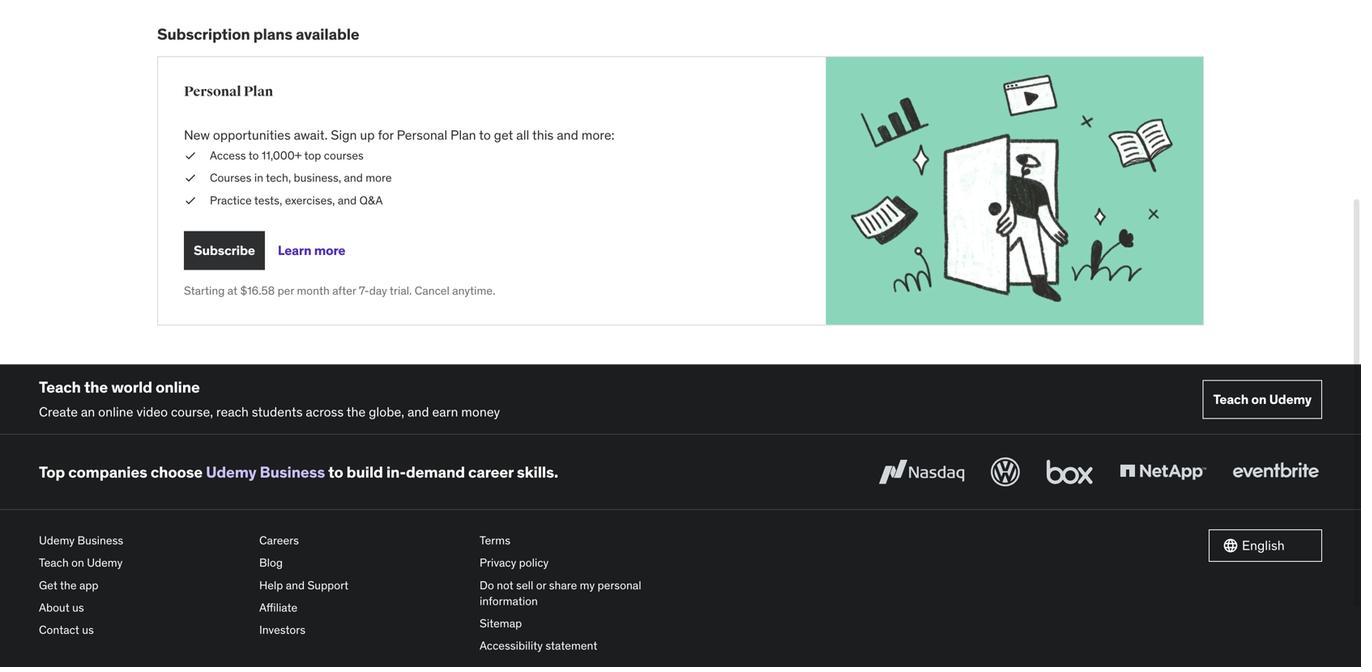 Task type: describe. For each thing, give the bounding box(es) containing it.
1 vertical spatial udemy business link
[[39, 530, 246, 553]]

cancel
[[415, 284, 450, 298]]

affiliate link
[[259, 597, 467, 620]]

on inside udemy business teach on udemy get the app about us contact us
[[71, 556, 84, 571]]

do not sell or share my personal information button
[[480, 575, 687, 613]]

careers link
[[259, 530, 467, 553]]

help
[[259, 579, 283, 593]]

up
[[360, 127, 375, 144]]

across
[[306, 404, 344, 420]]

top
[[304, 148, 321, 163]]

starting at $16.58 per month after 7-day trial. cancel anytime.
[[184, 284, 496, 298]]

learn more
[[278, 242, 346, 259]]

get the app link
[[39, 575, 246, 597]]

exercises,
[[285, 193, 335, 208]]

business,
[[294, 171, 341, 185]]

information
[[480, 594, 538, 609]]

anytime.
[[452, 284, 496, 298]]

and left q&a at the left top of the page
[[338, 193, 357, 208]]

teach the world online create an online video course, reach students across the globe, and earn money
[[39, 378, 500, 420]]

11,000+
[[262, 148, 302, 163]]

0 vertical spatial us
[[72, 601, 84, 616]]

courses in tech, business, and more
[[210, 171, 392, 185]]

0 vertical spatial plan
[[244, 83, 273, 100]]

terms
[[480, 534, 511, 548]]

and down courses
[[344, 171, 363, 185]]

world
[[111, 378, 152, 397]]

new opportunities await. sign up for personal plan to get all this and more:
[[184, 127, 615, 144]]

1 vertical spatial us
[[82, 623, 94, 638]]

1 vertical spatial plan
[[451, 127, 476, 144]]

1 vertical spatial to
[[249, 148, 259, 163]]

0 horizontal spatial personal
[[184, 83, 241, 100]]

sign
[[331, 127, 357, 144]]

privacy
[[480, 556, 517, 571]]

udemy up app
[[87, 556, 123, 571]]

opportunities
[[213, 127, 291, 144]]

for
[[378, 127, 394, 144]]

teach on udemy
[[1214, 391, 1312, 408]]

plans
[[253, 24, 293, 44]]

subscription
[[157, 24, 250, 44]]

the inside udemy business teach on udemy get the app about us contact us
[[60, 579, 77, 593]]

top
[[39, 463, 65, 482]]

choose
[[151, 463, 203, 482]]

2 vertical spatial to
[[328, 463, 343, 482]]

udemy business teach on udemy get the app about us contact us
[[39, 534, 123, 638]]

teach for on
[[1214, 391, 1249, 408]]

contact
[[39, 623, 79, 638]]

nasdaq image
[[875, 455, 969, 491]]

xsmall image for courses
[[184, 170, 197, 186]]

1 vertical spatial personal
[[397, 127, 448, 144]]

globe,
[[369, 404, 405, 420]]

1 horizontal spatial business
[[260, 463, 325, 482]]

and right this
[[557, 127, 579, 144]]

month
[[297, 284, 330, 298]]

sitemap
[[480, 617, 522, 631]]

new
[[184, 127, 210, 144]]

reach
[[216, 404, 249, 420]]

my
[[580, 579, 595, 593]]

teach inside udemy business teach on udemy get the app about us contact us
[[39, 556, 69, 571]]

and inside teach the world online create an online video course, reach students across the globe, and earn money
[[408, 404, 429, 420]]

0 horizontal spatial online
[[98, 404, 133, 420]]

course,
[[171, 404, 213, 420]]

sell
[[516, 579, 534, 593]]

terms link
[[480, 530, 687, 553]]

1 vertical spatial more
[[314, 242, 346, 259]]

at
[[228, 284, 238, 298]]

terms privacy policy do not sell or share my personal information sitemap accessibility statement
[[480, 534, 642, 654]]

available
[[296, 24, 360, 44]]

learn
[[278, 242, 312, 259]]

blog link
[[259, 553, 467, 575]]

udemy up get
[[39, 534, 75, 548]]

0 horizontal spatial teach on udemy link
[[39, 553, 246, 575]]

about us link
[[39, 597, 246, 620]]

get
[[39, 579, 57, 593]]

earn
[[432, 404, 458, 420]]

all
[[517, 127, 530, 144]]

xsmall image for access
[[184, 148, 197, 164]]

investors link
[[259, 620, 467, 642]]

subscribe button
[[184, 231, 265, 270]]

english
[[1243, 538, 1285, 554]]

or
[[536, 579, 547, 593]]

about
[[39, 601, 69, 616]]

privacy policy link
[[480, 553, 687, 575]]

careers blog help and support affiliate investors
[[259, 534, 349, 638]]

tests,
[[254, 193, 282, 208]]

share
[[549, 579, 577, 593]]

0 vertical spatial online
[[156, 378, 200, 397]]

subscribe
[[194, 242, 255, 259]]



Task type: locate. For each thing, give the bounding box(es) containing it.
on up app
[[71, 556, 84, 571]]

per
[[278, 284, 294, 298]]

plan left get
[[451, 127, 476, 144]]

volkswagen image
[[988, 455, 1024, 491]]

courses
[[324, 148, 364, 163]]

online right an on the left bottom
[[98, 404, 133, 420]]

accessibility statement link
[[480, 636, 687, 658]]

0 horizontal spatial to
[[249, 148, 259, 163]]

q&a
[[360, 193, 383, 208]]

online
[[156, 378, 200, 397], [98, 404, 133, 420]]

on up eventbrite image
[[1252, 391, 1267, 408]]

2 vertical spatial xsmall image
[[184, 193, 197, 209]]

netapp image
[[1117, 455, 1210, 491]]

7-
[[359, 284, 369, 298]]

on
[[1252, 391, 1267, 408], [71, 556, 84, 571]]

create
[[39, 404, 78, 420]]

udemy business link down students
[[206, 463, 325, 482]]

1 vertical spatial the
[[347, 404, 366, 420]]

small image
[[1223, 538, 1239, 555]]

sitemap link
[[480, 613, 687, 636]]

more:
[[582, 127, 615, 144]]

trial.
[[390, 284, 412, 298]]

business
[[260, 463, 325, 482], [77, 534, 123, 548]]

statement
[[546, 639, 598, 654]]

get
[[494, 127, 513, 144]]

1 horizontal spatial on
[[1252, 391, 1267, 408]]

0 horizontal spatial on
[[71, 556, 84, 571]]

top companies choose udemy business to build in-demand career skills.
[[39, 463, 559, 482]]

build
[[347, 463, 383, 482]]

business up app
[[77, 534, 123, 548]]

affiliate
[[259, 601, 298, 616]]

1 horizontal spatial to
[[328, 463, 343, 482]]

box image
[[1043, 455, 1098, 491]]

0 vertical spatial xsmall image
[[184, 148, 197, 164]]

personal right for
[[397, 127, 448, 144]]

2 vertical spatial the
[[60, 579, 77, 593]]

us right contact
[[82, 623, 94, 638]]

1 horizontal spatial teach on udemy link
[[1203, 381, 1323, 420]]

0 vertical spatial business
[[260, 463, 325, 482]]

xsmall image
[[184, 148, 197, 164], [184, 170, 197, 186], [184, 193, 197, 209]]

0 vertical spatial udemy business link
[[206, 463, 325, 482]]

us
[[72, 601, 84, 616], [82, 623, 94, 638]]

xsmall image down new in the top left of the page
[[184, 148, 197, 164]]

1 vertical spatial online
[[98, 404, 133, 420]]

practice
[[210, 193, 252, 208]]

career
[[468, 463, 514, 482]]

skills.
[[517, 463, 559, 482]]

eventbrite image
[[1230, 455, 1323, 491]]

0 horizontal spatial the
[[60, 579, 77, 593]]

1 horizontal spatial online
[[156, 378, 200, 397]]

1 vertical spatial teach on udemy link
[[39, 553, 246, 575]]

2 xsmall image from the top
[[184, 170, 197, 186]]

careers
[[259, 534, 299, 548]]

0 vertical spatial on
[[1252, 391, 1267, 408]]

xsmall image left courses
[[184, 170, 197, 186]]

0 horizontal spatial plan
[[244, 83, 273, 100]]

udemy right choose
[[206, 463, 257, 482]]

and right "help"
[[286, 579, 305, 593]]

business inside udemy business teach on udemy get the app about us contact us
[[77, 534, 123, 548]]

the up an on the left bottom
[[84, 378, 108, 397]]

day
[[369, 284, 387, 298]]

money
[[461, 404, 500, 420]]

the left globe,
[[347, 404, 366, 420]]

udemy business link up get the app link
[[39, 530, 246, 553]]

0 vertical spatial personal
[[184, 83, 241, 100]]

help and support link
[[259, 575, 467, 597]]

policy
[[519, 556, 549, 571]]

the right get
[[60, 579, 77, 593]]

more
[[366, 171, 392, 185], [314, 242, 346, 259]]

investors
[[259, 623, 306, 638]]

0 horizontal spatial more
[[314, 242, 346, 259]]

2 horizontal spatial to
[[479, 127, 491, 144]]

0 vertical spatial teach on udemy link
[[1203, 381, 1323, 420]]

an
[[81, 404, 95, 420]]

1 vertical spatial on
[[71, 556, 84, 571]]

students
[[252, 404, 303, 420]]

tech,
[[266, 171, 291, 185]]

0 vertical spatial more
[[366, 171, 392, 185]]

teach on udemy link up about us link
[[39, 553, 246, 575]]

personal up new in the top left of the page
[[184, 83, 241, 100]]

teach on udemy link
[[1203, 381, 1323, 420], [39, 553, 246, 575]]

courses
[[210, 171, 252, 185]]

and left earn
[[408, 404, 429, 420]]

1 vertical spatial business
[[77, 534, 123, 548]]

udemy
[[1270, 391, 1312, 408], [206, 463, 257, 482], [39, 534, 75, 548], [87, 556, 123, 571]]

starting
[[184, 284, 225, 298]]

udemy business link
[[206, 463, 325, 482], [39, 530, 246, 553]]

accessibility
[[480, 639, 543, 654]]

do
[[480, 579, 494, 593]]

online up course,
[[156, 378, 200, 397]]

1 horizontal spatial the
[[84, 378, 108, 397]]

business down students
[[260, 463, 325, 482]]

plan
[[244, 83, 273, 100], [451, 127, 476, 144]]

and inside careers blog help and support affiliate investors
[[286, 579, 305, 593]]

english button
[[1209, 530, 1323, 563]]

access to 11,000+ top courses
[[210, 148, 364, 163]]

learn more link
[[278, 231, 346, 270]]

teach
[[39, 378, 81, 397], [1214, 391, 1249, 408], [39, 556, 69, 571]]

us right about
[[72, 601, 84, 616]]

1 horizontal spatial personal
[[397, 127, 448, 144]]

blog
[[259, 556, 283, 571]]

teach for the
[[39, 378, 81, 397]]

in
[[254, 171, 263, 185]]

support
[[308, 579, 349, 593]]

practice tests, exercises, and q&a
[[210, 193, 383, 208]]

1 xsmall image from the top
[[184, 148, 197, 164]]

plan up opportunities
[[244, 83, 273, 100]]

to left get
[[479, 127, 491, 144]]

video
[[137, 404, 168, 420]]

1 vertical spatial xsmall image
[[184, 170, 197, 186]]

subscription plans available
[[157, 24, 360, 44]]

teach on udemy link up eventbrite image
[[1203, 381, 1323, 420]]

more up q&a at the left top of the page
[[366, 171, 392, 185]]

the
[[84, 378, 108, 397], [347, 404, 366, 420], [60, 579, 77, 593]]

to left build
[[328, 463, 343, 482]]

xsmall image for practice
[[184, 193, 197, 209]]

personal
[[598, 579, 642, 593]]

demand
[[406, 463, 465, 482]]

after
[[333, 284, 356, 298]]

0 vertical spatial the
[[84, 378, 108, 397]]

$16.58
[[240, 284, 275, 298]]

in-
[[387, 463, 406, 482]]

0 vertical spatial to
[[479, 127, 491, 144]]

to down opportunities
[[249, 148, 259, 163]]

0 horizontal spatial business
[[77, 534, 123, 548]]

await.
[[294, 127, 328, 144]]

contact us link
[[39, 620, 246, 642]]

udemy up eventbrite image
[[1270, 391, 1312, 408]]

companies
[[68, 463, 147, 482]]

2 horizontal spatial the
[[347, 404, 366, 420]]

teach inside teach the world online create an online video course, reach students across the globe, and earn money
[[39, 378, 81, 397]]

3 xsmall image from the top
[[184, 193, 197, 209]]

more right 'learn'
[[314, 242, 346, 259]]

1 horizontal spatial plan
[[451, 127, 476, 144]]

1 horizontal spatial more
[[366, 171, 392, 185]]

this
[[532, 127, 554, 144]]

personal plan
[[184, 83, 273, 100]]

xsmall image left practice
[[184, 193, 197, 209]]



Task type: vqa. For each thing, say whether or not it's contained in the screenshot.
Moving
no



